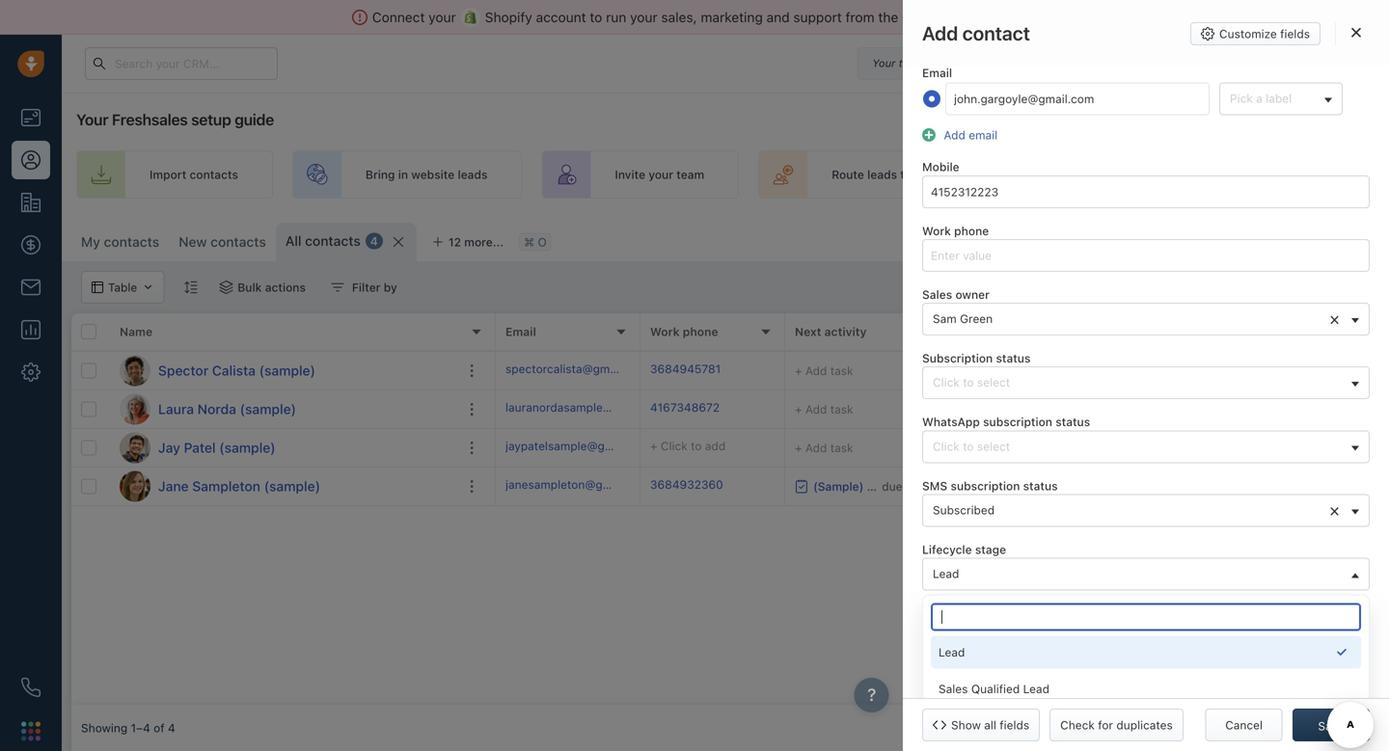 Task type: locate. For each thing, give the bounding box(es) containing it.
0 vertical spatial customize
[[1220, 27, 1278, 41]]

(sample) down spector calista (sample) 'link'
[[240, 402, 296, 417]]

0 horizontal spatial owner
[[956, 288, 990, 302]]

1 horizontal spatial import contacts
[[1136, 233, 1225, 246]]

explore plans
[[1036, 56, 1111, 70]]

4 up filter by
[[370, 234, 378, 248]]

email inside add contact dialog
[[923, 66, 953, 80]]

1 horizontal spatial email
[[923, 66, 953, 80]]

phone image
[[21, 679, 41, 698]]

explore plans link
[[1026, 52, 1122, 75]]

email for work phone
[[506, 325, 537, 339]]

1 horizontal spatial import
[[1136, 233, 1173, 246]]

show all fields button
[[923, 709, 1041, 742]]

0 vertical spatial green
[[961, 312, 993, 326]]

email for mobile
[[923, 66, 953, 80]]

1 vertical spatial sales owner
[[1230, 325, 1299, 339]]

click to select button down tags
[[923, 367, 1371, 400]]

1 + add task from the top
[[795, 364, 854, 378]]

customize fields button
[[1191, 22, 1321, 45]]

new for new contacts
[[179, 234, 207, 250]]

list box inside add contact dialog
[[931, 637, 1362, 743]]

1 horizontal spatial your
[[873, 57, 896, 69]]

press space to select this row. row containing laura norda (sample)
[[71, 391, 496, 430]]

click down 4167348672 link in the bottom of the page
[[661, 440, 688, 453]]

invite
[[615, 168, 646, 181]]

task for 37
[[831, 403, 854, 417]]

customize for customize fields
[[1220, 27, 1278, 41]]

work inside add contact dialog
[[923, 224, 952, 238]]

(sample) inside spector calista (sample) 'link'
[[259, 363, 316, 379]]

container_wx8msf4aqz5i3rn1 image inside customize table button
[[979, 233, 993, 246]]

list box
[[931, 637, 1362, 743]]

0 horizontal spatial sam green
[[933, 312, 993, 326]]

0 vertical spatial sales owner
[[923, 288, 990, 302]]

press space to select this row. row up laura norda (sample)
[[71, 352, 496, 391]]

1 vertical spatial status
[[1056, 416, 1091, 429]]

phone left customize table
[[955, 224, 990, 238]]

1 vertical spatial green
[[1280, 364, 1313, 378]]

1 j image from the top
[[120, 433, 151, 464]]

task for 54
[[831, 364, 854, 378]]

your right connect
[[429, 9, 456, 25]]

4 right of
[[168, 722, 175, 735]]

email up spectorcalista@gmail.com
[[506, 325, 537, 339]]

subscription
[[984, 416, 1053, 429], [951, 480, 1021, 493]]

+ add task for 37
[[795, 403, 854, 417]]

0 vertical spatial select
[[978, 376, 1011, 390]]

2 vertical spatial lead
[[1024, 683, 1050, 697]]

0 horizontal spatial 4
[[168, 722, 175, 735]]

click to select down the subscription status
[[933, 376, 1011, 390]]

filter by
[[352, 281, 397, 294]]

import contacts
[[150, 168, 238, 181], [1136, 233, 1225, 246]]

new contacts button
[[169, 223, 276, 262], [179, 234, 266, 250]]

0 vertical spatial import contacts
[[150, 168, 238, 181]]

fields left close icon
[[1281, 27, 1311, 41]]

container_wx8msf4aqz5i3rn1 image for sam green
[[1235, 364, 1248, 378]]

1 vertical spatial click to select
[[933, 440, 1011, 454]]

container_wx8msf4aqz5i3rn1 image inside bulk actions button
[[219, 281, 233, 294]]

0 horizontal spatial new
[[179, 234, 207, 250]]

work up 3684945781
[[651, 325, 680, 339]]

46
[[940, 477, 960, 496]]

1 vertical spatial email
[[506, 325, 537, 339]]

cancel button
[[1206, 709, 1283, 742]]

press space to select this row. row containing spector calista (sample)
[[71, 352, 496, 391]]

work down mobile
[[923, 224, 952, 238]]

+ for 54
[[795, 364, 803, 378]]

1 vertical spatial select
[[978, 440, 1011, 454]]

0 vertical spatial fields
[[1281, 27, 1311, 41]]

status
[[997, 352, 1031, 365], [1056, 416, 1091, 429], [1024, 480, 1058, 493]]

showing 1–4 of 4
[[81, 722, 175, 735]]

new button
[[923, 622, 1371, 655]]

0 vertical spatial click to select button
[[923, 367, 1371, 400]]

1 row group from the left
[[71, 352, 496, 507]]

import contacts down mobile text box
[[1136, 233, 1225, 246]]

import down your freshsales setup guide
[[150, 168, 187, 181]]

1 vertical spatial import contacts
[[1136, 233, 1225, 246]]

team down add email button
[[943, 168, 971, 181]]

click to select down whatsapp
[[933, 440, 1011, 454]]

contacts right the all
[[305, 233, 361, 249]]

press space to select this row. row up jane sampleton (sample)
[[71, 430, 496, 468]]

3684932360
[[651, 478, 724, 492]]

lead down status at the bottom right of the page
[[939, 646, 966, 660]]

1 leads from the left
[[458, 168, 488, 181]]

days
[[976, 57, 999, 69]]

press space to select this row. row containing 18
[[496, 430, 1390, 468]]

contact
[[1328, 233, 1371, 246]]

1 horizontal spatial sam green
[[1253, 364, 1313, 378]]

1 vertical spatial j image
[[120, 472, 151, 502]]

0 vertical spatial sam
[[933, 312, 957, 326]]

import contacts for the import contacts button at the right top of page
[[1136, 233, 1225, 246]]

sales owner inside add contact dialog
[[923, 288, 990, 302]]

1 vertical spatial new
[[933, 632, 958, 645]]

your for your trial ends in 21 days
[[873, 57, 896, 69]]

close image
[[1352, 27, 1362, 38]]

new down import contacts link
[[179, 234, 207, 250]]

from
[[846, 9, 875, 25]]

new for new
[[933, 632, 958, 645]]

subscription
[[923, 352, 993, 365]]

(sample) inside laura norda (sample) link
[[240, 402, 296, 417]]

(sample) right sampleton on the left of page
[[264, 479, 321, 495]]

next activity
[[795, 325, 867, 339]]

j image for jane sampleton (sample)
[[120, 472, 151, 502]]

1 vertical spatial in
[[398, 168, 408, 181]]

import contacts button
[[1110, 223, 1234, 256]]

2 select from the top
[[978, 440, 1011, 454]]

1 vertical spatial container_wx8msf4aqz5i3rn1 image
[[795, 480, 809, 494]]

2 vertical spatial + add task
[[795, 442, 854, 455]]

leads right the route on the top right
[[868, 168, 898, 181]]

sms subscription status
[[923, 480, 1058, 493]]

status for sms subscription status
[[1024, 480, 1058, 493]]

0 horizontal spatial your
[[76, 111, 108, 129]]

1 vertical spatial subscription
[[951, 480, 1021, 493]]

press space to select this row. row down jay patel (sample) link
[[71, 468, 496, 507]]

bring in website leads
[[366, 168, 488, 181]]

status
[[923, 607, 959, 621]]

1 team from the left
[[677, 168, 705, 181]]

2 click to select button from the top
[[923, 431, 1371, 464]]

in
[[949, 57, 958, 69], [398, 168, 408, 181]]

container_wx8msf4aqz5i3rn1 image
[[219, 281, 233, 294], [331, 281, 345, 294], [1235, 364, 1248, 378]]

1 vertical spatial fields
[[1000, 719, 1030, 733]]

2 vertical spatial task
[[831, 442, 854, 455]]

sam
[[933, 312, 957, 326], [1253, 364, 1277, 378]]

subscription right whatsapp
[[984, 416, 1053, 429]]

click to select button
[[923, 367, 1371, 400], [923, 431, 1371, 464]]

0 vertical spatial email
[[923, 66, 953, 80]]

j image left jane
[[120, 472, 151, 502]]

subscription up the subscribed
[[951, 480, 1021, 493]]

0 horizontal spatial import
[[150, 168, 187, 181]]

select
[[978, 376, 1011, 390], [978, 440, 1011, 454]]

add contact dialog
[[903, 0, 1390, 752]]

more...
[[465, 236, 504, 249]]

(sample) inside jane sampleton (sample) link
[[264, 479, 321, 495]]

1 vertical spatial ×
[[1330, 500, 1341, 521]]

contacts down setup
[[190, 168, 238, 181]]

2 row group from the left
[[496, 352, 1390, 507]]

1 vertical spatial click to select button
[[923, 431, 1371, 464]]

(sample) up jane sampleton (sample)
[[219, 440, 276, 456]]

your
[[873, 57, 896, 69], [76, 111, 108, 129]]

1 horizontal spatial new
[[933, 632, 958, 645]]

jane sampleton (sample) link
[[158, 477, 321, 497]]

lead down lifecycle
[[933, 568, 960, 581]]

customize
[[1220, 27, 1278, 41], [997, 233, 1056, 246]]

1 click to select button from the top
[[923, 367, 1371, 400]]

0 vertical spatial lead
[[933, 568, 960, 581]]

2 j image from the top
[[120, 472, 151, 502]]

(sample) for spector calista (sample)
[[259, 363, 316, 379]]

email
[[969, 128, 998, 142]]

54
[[940, 362, 960, 380]]

0 horizontal spatial phone
[[683, 325, 719, 339]]

lead option
[[931, 637, 1362, 670]]

press space to select this row. row containing 54
[[496, 352, 1390, 391]]

in left 21
[[949, 57, 958, 69]]

(sample) inside jay patel (sample) link
[[219, 440, 276, 456]]

1 vertical spatial your
[[76, 111, 108, 129]]

1 task from the top
[[831, 364, 854, 378]]

0 vertical spatial j image
[[120, 433, 151, 464]]

2 vertical spatial sales
[[939, 683, 969, 697]]

12 more...
[[449, 236, 504, 249]]

1 vertical spatial import
[[1136, 233, 1173, 246]]

sales qualified lead option
[[931, 673, 1362, 706]]

0 horizontal spatial fields
[[1000, 719, 1030, 733]]

container_wx8msf4aqz5i3rn1 image for filter by
[[331, 281, 345, 294]]

0 vertical spatial click to select
[[933, 376, 1011, 390]]

12 more... button
[[422, 229, 515, 256]]

Start typing... email field
[[946, 82, 1210, 115]]

0 vertical spatial work
[[923, 224, 952, 238]]

press space to select this row. row down the 18
[[496, 468, 1390, 507]]

1 horizontal spatial 4
[[370, 234, 378, 248]]

sales,
[[662, 9, 698, 25]]

(sample) down name row on the left top of the page
[[259, 363, 316, 379]]

spectorcalista@gmail.com
[[506, 362, 649, 376]]

1 horizontal spatial container_wx8msf4aqz5i3rn1 image
[[979, 233, 993, 246]]

status down whatsapp subscription status
[[1024, 480, 1058, 493]]

0 vertical spatial ×
[[1330, 309, 1341, 329]]

sms
[[923, 480, 948, 493]]

+
[[1085, 364, 1092, 378], [795, 364, 803, 378], [795, 403, 803, 417], [651, 440, 658, 453], [795, 442, 803, 455]]

1 vertical spatial sam
[[1253, 364, 1277, 378]]

2 + add task from the top
[[795, 403, 854, 417]]

score
[[940, 325, 973, 339]]

spector
[[158, 363, 209, 379]]

container_wx8msf4aqz5i3rn1 image
[[979, 233, 993, 246], [795, 480, 809, 494]]

1 horizontal spatial add
[[1140, 364, 1160, 378]]

new
[[179, 234, 207, 250], [933, 632, 958, 645]]

contacts down sequence
[[1176, 233, 1225, 246]]

customize left table
[[997, 233, 1056, 246]]

my
[[81, 234, 100, 250]]

1 vertical spatial owner
[[1264, 325, 1299, 339]]

1 vertical spatial phone
[[683, 325, 719, 339]]

grid
[[71, 314, 1390, 706]]

2 × from the top
[[1330, 500, 1341, 521]]

spectorcalista@gmail.com 3684945781
[[506, 362, 721, 376]]

import contacts inside button
[[1136, 233, 1225, 246]]

1 × from the top
[[1330, 309, 1341, 329]]

press space to select this row. row containing jay patel (sample)
[[71, 430, 496, 468]]

fields right all
[[1000, 719, 1030, 733]]

grid containing 54
[[71, 314, 1390, 706]]

0 vertical spatial owner
[[956, 288, 990, 302]]

ends
[[922, 57, 946, 69]]

0 horizontal spatial import contacts
[[150, 168, 238, 181]]

filter by button
[[318, 271, 410, 304]]

in right bring
[[398, 168, 408, 181]]

import contacts for import contacts link
[[150, 168, 238, 181]]

4167348672
[[651, 401, 720, 414]]

new inside button
[[933, 632, 958, 645]]

0 vertical spatial your
[[873, 57, 896, 69]]

team right invite at the top of page
[[677, 168, 705, 181]]

add contact button
[[1277, 223, 1380, 256]]

phone inside grid
[[683, 325, 719, 339]]

status right subscription
[[997, 352, 1031, 365]]

stage
[[976, 543, 1007, 557]]

1 click to select from the top
[[933, 376, 1011, 390]]

0 horizontal spatial work phone
[[651, 325, 719, 339]]

0 vertical spatial + add task
[[795, 364, 854, 378]]

press space to select this row. row down whatsapp
[[496, 430, 1390, 468]]

0 vertical spatial container_wx8msf4aqz5i3rn1 image
[[979, 233, 993, 246]]

1 horizontal spatial sam
[[1253, 364, 1277, 378]]

send email image
[[1209, 58, 1223, 70]]

lead inside "lead" option
[[939, 646, 966, 660]]

email
[[923, 66, 953, 80], [506, 325, 537, 339]]

1 horizontal spatial customize
[[1220, 27, 1278, 41]]

import contacts group
[[1110, 223, 1267, 256]]

0 vertical spatial phone
[[955, 224, 990, 238]]

work phone up 3684945781
[[651, 325, 719, 339]]

None search field
[[931, 604, 1362, 632]]

j image left jay
[[120, 433, 151, 464]]

import contacts down setup
[[150, 168, 238, 181]]

contacts
[[190, 168, 238, 181], [1176, 233, 1225, 246], [305, 233, 361, 249], [104, 234, 159, 250], [211, 234, 266, 250]]

press space to select this row. row up the 37
[[496, 352, 1390, 391]]

import inside button
[[1136, 233, 1173, 246]]

invite your team
[[615, 168, 705, 181]]

0 vertical spatial in
[[949, 57, 958, 69]]

0 horizontal spatial leads
[[458, 168, 488, 181]]

0 vertical spatial new
[[179, 234, 207, 250]]

press space to select this row. row
[[71, 352, 496, 391], [496, 352, 1390, 391], [71, 391, 496, 430], [496, 391, 1390, 430], [71, 430, 496, 468], [496, 430, 1390, 468], [71, 468, 496, 507], [496, 468, 1390, 507]]

3 + add task from the top
[[795, 442, 854, 455]]

3 task from the top
[[831, 442, 854, 455]]

sales owner
[[923, 288, 990, 302], [1230, 325, 1299, 339]]

0 horizontal spatial sales owner
[[923, 288, 990, 302]]

Search your CRM... text field
[[85, 47, 278, 80]]

select down the subscription status
[[978, 376, 1011, 390]]

what's new image
[[1252, 56, 1265, 69]]

0 horizontal spatial sam
[[933, 312, 957, 326]]

press space to select this row. row up the 18
[[496, 391, 1390, 430]]

leads right website
[[458, 168, 488, 181]]

0 vertical spatial sam green
[[933, 312, 993, 326]]

1 horizontal spatial sales owner
[[1230, 325, 1299, 339]]

container_wx8msf4aqz5i3rn1 image inside the filter by button
[[331, 281, 345, 294]]

select down whatsapp subscription status
[[978, 440, 1011, 454]]

for
[[1099, 719, 1114, 733]]

+ click to add
[[1085, 364, 1160, 378]]

team
[[677, 168, 705, 181], [943, 168, 971, 181]]

marketing
[[701, 9, 763, 25]]

duplicates
[[1117, 719, 1174, 733]]

phone up 3684945781
[[683, 325, 719, 339]]

1 vertical spatial lead
[[939, 646, 966, 660]]

add email
[[944, 128, 998, 142]]

3684945781 link
[[651, 361, 721, 381]]

1 horizontal spatial leads
[[868, 168, 898, 181]]

2 vertical spatial status
[[1024, 480, 1058, 493]]

1 horizontal spatial phone
[[955, 224, 990, 238]]

new down status at the bottom right of the page
[[933, 632, 958, 645]]

click
[[1096, 364, 1122, 378], [933, 376, 960, 390], [661, 440, 688, 453], [933, 440, 960, 454]]

2 click to select from the top
[[933, 440, 1011, 454]]

0 vertical spatial sales
[[923, 288, 953, 302]]

1 vertical spatial sam green
[[1253, 364, 1313, 378]]

your left 'freshsales'
[[76, 111, 108, 129]]

customize inside add contact dialog
[[1220, 27, 1278, 41]]

your right invite at the top of page
[[649, 168, 674, 181]]

janesampleton@gmail.com 3684932360
[[506, 478, 724, 492]]

0 horizontal spatial customize
[[997, 233, 1056, 246]]

2 horizontal spatial container_wx8msf4aqz5i3rn1 image
[[1235, 364, 1248, 378]]

import down mobile text box
[[1136, 233, 1173, 246]]

1 horizontal spatial team
[[943, 168, 971, 181]]

green
[[961, 312, 993, 326], [1280, 364, 1313, 378]]

0 vertical spatial status
[[997, 352, 1031, 365]]

row group containing spector calista (sample)
[[71, 352, 496, 507]]

work
[[923, 224, 952, 238], [651, 325, 680, 339]]

whatsapp subscription status
[[923, 416, 1091, 429]]

work phone down mobile
[[923, 224, 990, 238]]

1 vertical spatial + add task
[[795, 403, 854, 417]]

1 horizontal spatial work
[[923, 224, 952, 238]]

press space to select this row. row containing 37
[[496, 391, 1390, 430]]

subscription for subscribed
[[951, 480, 1021, 493]]

row group containing 54
[[496, 352, 1390, 507]]

customize up what's new icon
[[1220, 27, 1278, 41]]

1 vertical spatial work phone
[[651, 325, 719, 339]]

press space to select this row. row down spector calista (sample) 'link'
[[71, 391, 496, 430]]

1 horizontal spatial in
[[949, 57, 958, 69]]

name row
[[71, 314, 496, 352]]

0 vertical spatial subscription
[[984, 416, 1053, 429]]

status down + click to add
[[1056, 416, 1091, 429]]

bring
[[366, 168, 395, 181]]

+ for 37
[[795, 403, 803, 417]]

click to select button down + click to add
[[923, 431, 1371, 464]]

sam inside row group
[[1253, 364, 1277, 378]]

import for import contacts link
[[150, 168, 187, 181]]

(sample) for jay patel (sample)
[[219, 440, 276, 456]]

your left trial at the top
[[873, 57, 896, 69]]

lead right qualified
[[1024, 683, 1050, 697]]

list box containing lead
[[931, 637, 1362, 743]]

add inside add contact button
[[1303, 233, 1325, 246]]

row group
[[71, 352, 496, 507], [496, 352, 1390, 507]]

1 vertical spatial customize
[[997, 233, 1056, 246]]

up
[[1374, 168, 1388, 181]]

0 vertical spatial import
[[150, 168, 187, 181]]

0 horizontal spatial team
[[677, 168, 705, 181]]

2 task from the top
[[831, 403, 854, 417]]

3684945781
[[651, 362, 721, 376]]

email right trial at the top
[[923, 66, 953, 80]]

0 horizontal spatial in
[[398, 168, 408, 181]]

1 select from the top
[[978, 376, 1011, 390]]

jaypatelsample@gmail.com link
[[506, 438, 654, 459]]

(sample)
[[259, 363, 316, 379], [240, 402, 296, 417], [219, 440, 276, 456], [264, 479, 321, 495]]

1 vertical spatial work
[[651, 325, 680, 339]]

j image
[[120, 433, 151, 464], [120, 472, 151, 502]]

0 horizontal spatial green
[[961, 312, 993, 326]]

add inside add email button
[[944, 128, 966, 142]]

2 leads from the left
[[868, 168, 898, 181]]

0 vertical spatial work phone
[[923, 224, 990, 238]]

0 vertical spatial task
[[831, 364, 854, 378]]

l image
[[120, 394, 151, 425]]



Task type: vqa. For each thing, say whether or not it's contained in the screenshot.
Connect Google Calendar button on the bottom
no



Task type: describe. For each thing, give the bounding box(es) containing it.
⌘
[[524, 235, 535, 249]]

phone element
[[12, 669, 50, 708]]

click to select for whatsapp
[[933, 440, 1011, 454]]

sales inside sales qualified lead option
[[939, 683, 969, 697]]

press space to select this row. row containing 46
[[496, 468, 1390, 507]]

add for 18
[[806, 442, 828, 455]]

all contacts link
[[286, 232, 361, 251]]

check
[[1061, 719, 1095, 733]]

show
[[952, 719, 982, 733]]

12
[[449, 236, 461, 249]]

3684932360 link
[[651, 477, 724, 497]]

work phone inside add contact dialog
[[923, 224, 990, 238]]

click down whatsapp
[[933, 440, 960, 454]]

support
[[794, 9, 842, 25]]

contacts right my
[[104, 234, 159, 250]]

add email link
[[940, 128, 998, 142]]

Mobile text field
[[923, 175, 1371, 208]]

click down tags
[[1096, 364, 1122, 378]]

bulk actions button
[[207, 271, 318, 304]]

+ for 18
[[795, 442, 803, 455]]

click to select button for subscription status
[[923, 367, 1371, 400]]

(sample) for jane sampleton (sample)
[[264, 479, 321, 495]]

lauranordasample@gmail.com
[[506, 401, 670, 414]]

contact
[[963, 22, 1031, 44]]

set up link
[[1279, 151, 1390, 199]]

Work phone text field
[[923, 239, 1371, 272]]

+ add task for 54
[[795, 364, 854, 378]]

1 vertical spatial sales
[[1230, 325, 1261, 339]]

j image for jay patel (sample)
[[120, 433, 151, 464]]

the
[[879, 9, 899, 25]]

norda
[[198, 402, 236, 417]]

press space to select this row. row containing jane sampleton (sample)
[[71, 468, 496, 507]]

pick a label button
[[1220, 82, 1344, 115]]

freshworks switcher image
[[21, 722, 41, 742]]

contacts up bulk
[[211, 234, 266, 250]]

sequence
[[1171, 168, 1225, 181]]

4 inside all contacts 4
[[370, 234, 378, 248]]

0 horizontal spatial container_wx8msf4aqz5i3rn1 image
[[795, 480, 809, 494]]

your right run
[[630, 9, 658, 25]]

all contacts 4
[[286, 233, 378, 249]]

mobile
[[923, 160, 960, 174]]

+ add task for 18
[[795, 442, 854, 455]]

customize table button
[[967, 223, 1100, 256]]

shopify account to run your sales, marketing and support from the crm.
[[485, 9, 936, 25]]

guide
[[235, 111, 274, 129]]

select for subscription
[[978, 440, 1011, 454]]

create
[[1099, 168, 1136, 181]]

import for the import contacts button at the right top of page
[[1136, 233, 1173, 246]]

status for whatsapp subscription status
[[1056, 416, 1091, 429]]

freshsales
[[112, 111, 188, 129]]

and
[[767, 9, 790, 25]]

setup
[[191, 111, 231, 129]]

crm.
[[903, 9, 936, 25]]

select for status
[[978, 376, 1011, 390]]

none search field inside add contact dialog
[[931, 604, 1362, 632]]

add for 54
[[806, 364, 828, 378]]

(sample) for laura norda (sample)
[[240, 402, 296, 417]]

pick a label
[[1231, 92, 1293, 105]]

0 horizontal spatial add
[[705, 440, 726, 453]]

2 team from the left
[[943, 168, 971, 181]]

jane sampleton (sample)
[[158, 479, 321, 495]]

lifecycle stage
[[923, 543, 1007, 557]]

customize fields
[[1220, 27, 1311, 41]]

subscription status
[[923, 352, 1031, 365]]

label
[[1267, 92, 1293, 105]]

check for duplicates
[[1061, 719, 1174, 733]]

connect your
[[372, 9, 456, 25]]

website
[[412, 168, 455, 181]]

add email button
[[923, 126, 1004, 144]]

click up the 37
[[933, 376, 960, 390]]

21
[[961, 57, 973, 69]]

invite your team link
[[542, 151, 740, 199]]

laura norda (sample)
[[158, 402, 296, 417]]

tags
[[1085, 325, 1112, 339]]

account
[[536, 9, 587, 25]]

laura norda (sample) link
[[158, 400, 296, 419]]

lead inside sales qualified lead option
[[1024, 683, 1050, 697]]

qualified
[[972, 683, 1021, 697]]

set up 
[[1352, 168, 1390, 181]]

sales owner inside grid
[[1230, 325, 1299, 339]]

owner inside add contact dialog
[[956, 288, 990, 302]]

customize for customize table
[[997, 233, 1056, 246]]

1 vertical spatial 4
[[168, 722, 175, 735]]

connect
[[372, 9, 425, 25]]

spectorcalista@gmail.com link
[[506, 361, 649, 381]]

next
[[795, 325, 822, 339]]

jaypatelsample@gmail.com
[[506, 440, 654, 453]]

showing
[[81, 722, 128, 735]]

add for 37
[[806, 403, 828, 417]]

green inside row group
[[1280, 364, 1313, 378]]

save button
[[1293, 709, 1371, 742]]

your trial ends in 21 days
[[873, 57, 999, 69]]

sales qualified lead
[[939, 683, 1050, 697]]

your for your freshsales setup guide
[[76, 111, 108, 129]]

⌘ o
[[524, 235, 547, 249]]

patel
[[184, 440, 216, 456]]

route leads to your team link
[[759, 151, 1006, 199]]

0 vertical spatial add
[[1140, 364, 1160, 378]]

your freshsales setup guide
[[76, 111, 274, 129]]

sam green inside row group
[[1253, 364, 1313, 378]]

create sales sequence link
[[1025, 151, 1260, 199]]

run
[[606, 9, 627, 25]]

subscription for click to select
[[984, 416, 1053, 429]]

1 horizontal spatial owner
[[1264, 325, 1299, 339]]

explore
[[1036, 56, 1078, 70]]

o
[[538, 235, 547, 249]]

filter
[[352, 281, 381, 294]]

new contacts
[[179, 234, 266, 250]]

all
[[985, 719, 997, 733]]

s image
[[120, 356, 151, 387]]

all
[[286, 233, 302, 249]]

contacts inside button
[[1176, 233, 1225, 246]]

pick
[[1231, 92, 1254, 105]]

× for sms subscription status
[[1330, 500, 1341, 521]]

lead inside dropdown button
[[933, 568, 960, 581]]

green inside add contact dialog
[[961, 312, 993, 326]]

task for 18
[[831, 442, 854, 455]]

sam green inside add contact dialog
[[933, 312, 993, 326]]

lauranordasample@gmail.com link
[[506, 399, 670, 420]]

spector calista (sample)
[[158, 363, 316, 379]]

spector calista (sample) link
[[158, 361, 316, 381]]

phone inside add contact dialog
[[955, 224, 990, 238]]

click to select for subscription
[[933, 376, 1011, 390]]

jane
[[158, 479, 189, 495]]

1–4
[[131, 722, 150, 735]]

your down add email button
[[915, 168, 940, 181]]

laura
[[158, 402, 194, 417]]

show all fields
[[952, 719, 1030, 733]]

calista
[[212, 363, 256, 379]]

save
[[1319, 720, 1345, 734]]

click to select button for whatsapp subscription status
[[923, 431, 1371, 464]]

sales
[[1139, 168, 1168, 181]]

bulk
[[238, 281, 262, 294]]

by
[[384, 281, 397, 294]]

sam inside add contact dialog
[[933, 312, 957, 326]]

bulk actions
[[238, 281, 306, 294]]

janesampleton@gmail.com
[[506, 478, 652, 492]]

0 horizontal spatial work
[[651, 325, 680, 339]]

× for sales owner
[[1330, 309, 1341, 329]]



